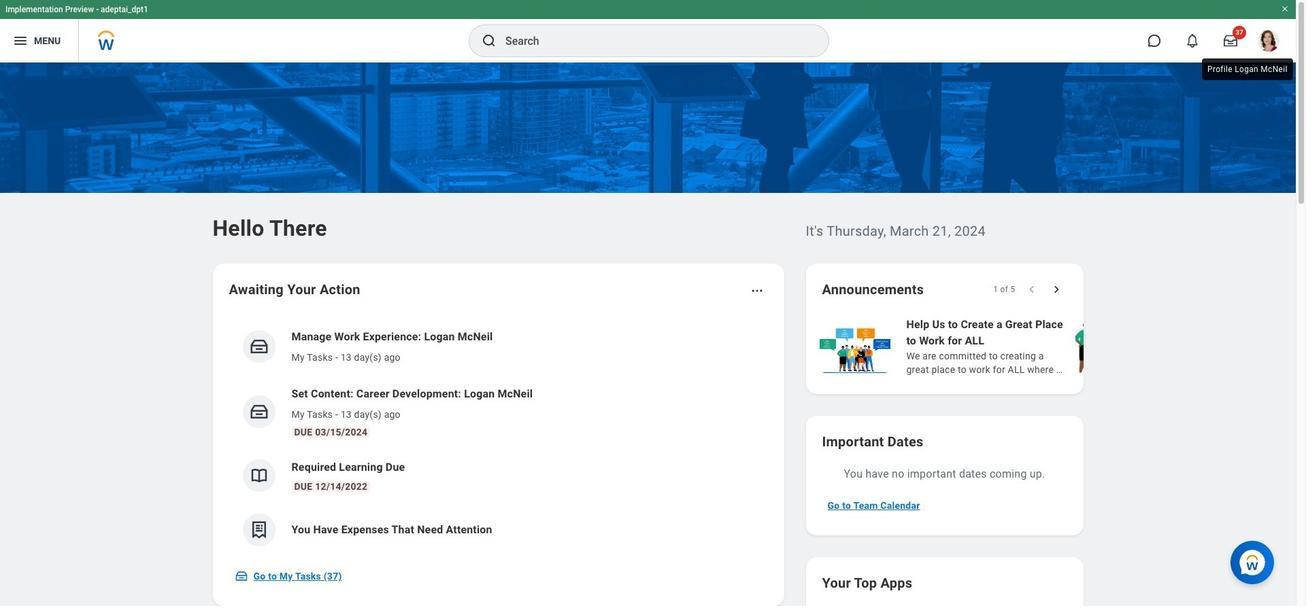 Task type: vqa. For each thing, say whether or not it's contained in the screenshot.
'CHEVRON RIGHT SMALL' icon at right top
yes



Task type: describe. For each thing, give the bounding box(es) containing it.
inbox large image
[[1224, 34, 1238, 48]]

chevron left small image
[[1025, 283, 1039, 297]]

search image
[[481, 33, 497, 49]]

close environment banner image
[[1281, 5, 1289, 13]]

book open image
[[249, 466, 269, 486]]

1 horizontal spatial list
[[817, 316, 1306, 378]]

chevron right small image
[[1049, 283, 1063, 297]]

Search Workday  search field
[[505, 26, 801, 56]]



Task type: locate. For each thing, give the bounding box(es) containing it.
list
[[817, 316, 1306, 378], [229, 318, 768, 558]]

status
[[993, 284, 1015, 295]]

justify image
[[12, 33, 29, 49]]

1 inbox image from the top
[[249, 337, 269, 357]]

inbox image
[[249, 337, 269, 357], [249, 402, 269, 422]]

profile logan mcneil image
[[1258, 30, 1280, 54]]

inbox image
[[234, 570, 248, 584]]

1 vertical spatial inbox image
[[249, 402, 269, 422]]

notifications large image
[[1186, 34, 1199, 48]]

tooltip
[[1199, 56, 1296, 83]]

banner
[[0, 0, 1296, 63]]

0 horizontal spatial list
[[229, 318, 768, 558]]

2 inbox image from the top
[[249, 402, 269, 422]]

dashboard expenses image
[[249, 520, 269, 541]]

0 vertical spatial inbox image
[[249, 337, 269, 357]]

main content
[[0, 63, 1306, 607]]



